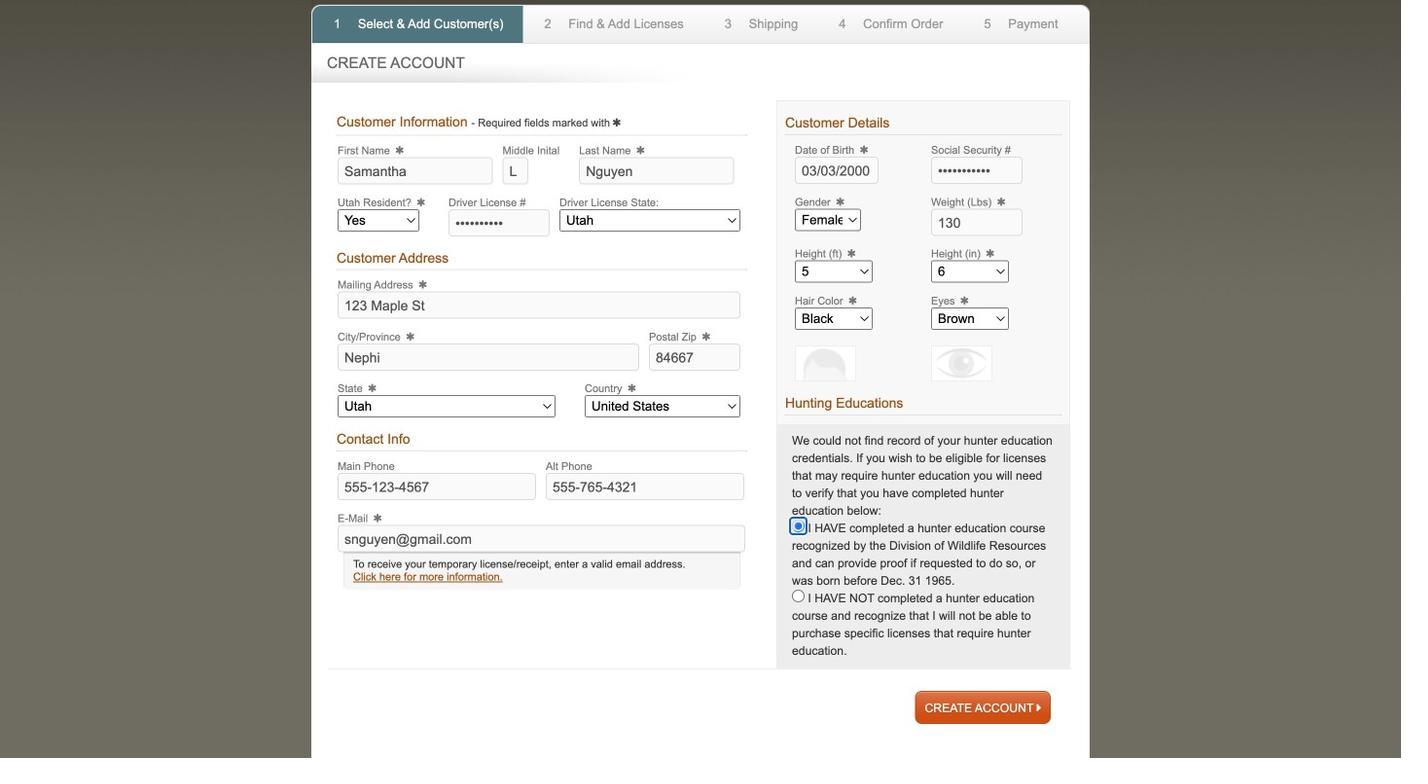 Task type: locate. For each thing, give the bounding box(es) containing it.
None text field
[[338, 157, 493, 184], [338, 292, 741, 319], [338, 343, 639, 371], [338, 473, 536, 500], [546, 473, 744, 500], [338, 525, 745, 552], [338, 157, 493, 184], [338, 292, 741, 319], [338, 343, 639, 371], [338, 473, 536, 500], [546, 473, 744, 500], [338, 525, 745, 552]]

None password field
[[931, 157, 1023, 184], [449, 209, 550, 236], [931, 157, 1023, 184], [449, 209, 550, 236]]

asterisk image
[[858, 146, 871, 156], [834, 197, 847, 208], [995, 197, 1008, 208], [414, 198, 428, 209], [845, 249, 858, 260], [984, 249, 997, 260], [416, 280, 430, 291], [846, 296, 860, 307], [404, 332, 417, 343], [700, 332, 713, 343], [625, 384, 639, 395]]

None text field
[[795, 157, 879, 184], [503, 157, 528, 184], [579, 157, 734, 184], [931, 209, 1023, 236], [649, 343, 741, 371], [795, 157, 879, 184], [503, 157, 528, 184], [579, 157, 734, 184], [931, 209, 1023, 236], [649, 343, 741, 371]]

None radio
[[792, 520, 805, 532]]

None radio
[[792, 590, 805, 602]]

caret right image
[[1037, 702, 1041, 715]]

asterisk image
[[613, 117, 621, 129], [393, 146, 406, 157], [634, 146, 647, 157], [958, 296, 971, 307], [366, 384, 379, 395], [371, 514, 384, 524]]



